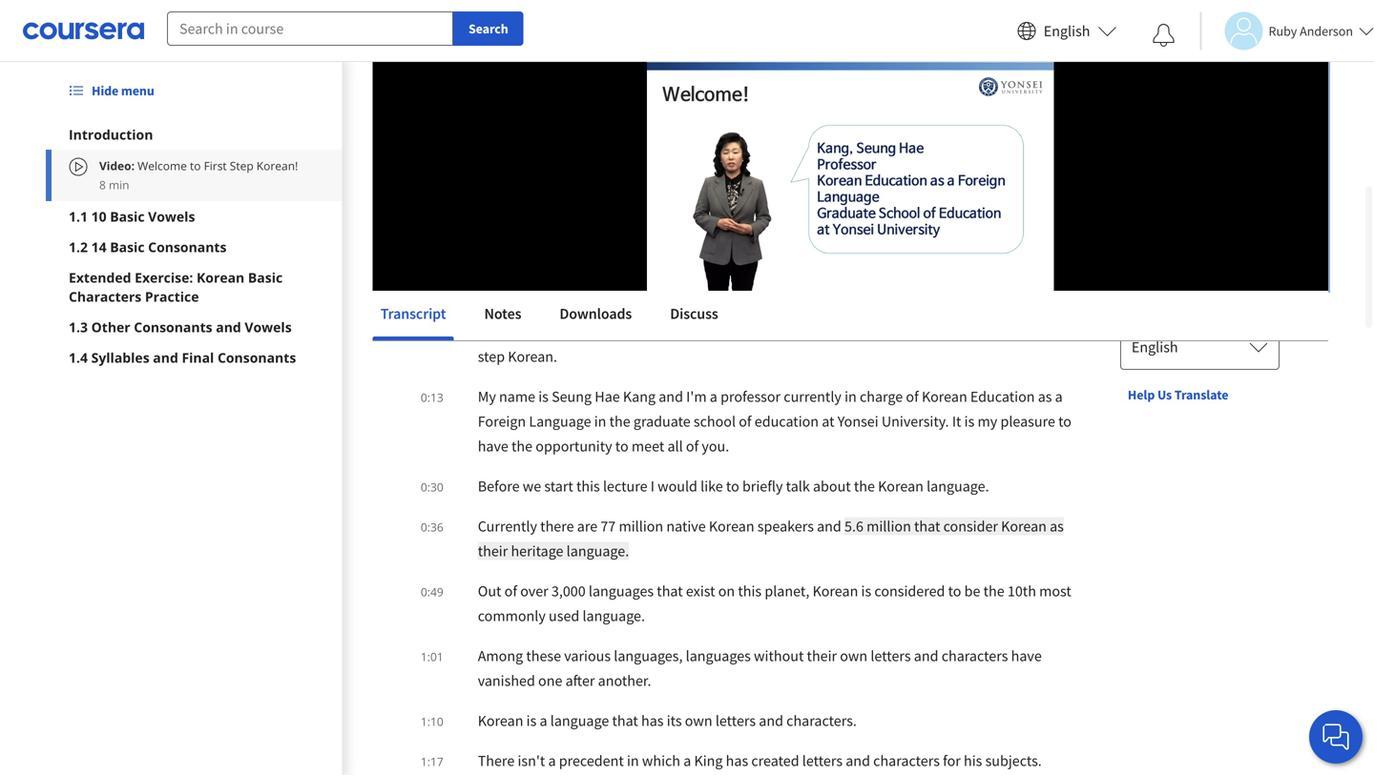 Task type: locate. For each thing, give the bounding box(es) containing it.
there
[[540, 517, 574, 536]]

0 horizontal spatial first
[[204, 158, 227, 174]]

letters up there isn't a precedent in which a king has created letters and characters for his subjects.
[[716, 712, 756, 731]]

in left which
[[627, 752, 639, 771]]

2 vertical spatial first
[[1040, 323, 1068, 342]]

at
[[822, 412, 835, 431]]

1.3
[[69, 318, 88, 336]]

have inside characters have vanished one after another.
[[1011, 647, 1042, 666]]

is for korean is considered to be the 10th most commonly used language.
[[861, 582, 871, 601]]

briefly
[[742, 477, 783, 496]]

1 vertical spatial vowels
[[245, 318, 292, 336]]

and left 5.6
[[817, 517, 842, 536]]

1.4
[[69, 349, 88, 367]]

currently there are 77 million native korean speakers and
[[478, 517, 845, 536]]

0 horizontal spatial step
[[230, 158, 254, 174]]

own for their
[[840, 647, 868, 666]]

language. up education
[[974, 323, 1037, 342]]

2 vertical spatial basic
[[248, 269, 283, 287]]

own for its
[[685, 712, 713, 731]]

korean down the university.
[[878, 477, 924, 496]]

a inside the 'as a foreign language in the graduate school of education at yonsei university.'
[[1055, 387, 1063, 407]]

their inside the 5.6 million that consider korean as their heritage language.
[[478, 542, 508, 561]]

korean right planet, on the bottom right of the page
[[813, 582, 858, 601]]

coursera image
[[23, 16, 144, 46]]

all
[[733, 323, 748, 342], [667, 437, 683, 456]]

help
[[1128, 386, 1155, 404]]

2 horizontal spatial in
[[845, 387, 857, 407]]

0 horizontal spatial letters
[[716, 712, 756, 731]]

would up the native
[[658, 477, 698, 496]]

1:17
[[421, 754, 443, 770]]

1 horizontal spatial like
[[701, 477, 723, 496]]

0 vertical spatial languages
[[589, 582, 654, 601]]

to left be
[[948, 582, 961, 601]]

0 horizontal spatial characters
[[873, 752, 940, 771]]

8 minutes 07 seconds element
[[510, 282, 537, 300]]

note
[[1283, 57, 1313, 76]]

this
[[576, 477, 600, 496], [738, 582, 762, 601]]

0 vertical spatial have
[[478, 437, 508, 456]]

vowels up 1.4 syllables and final consonants dropdown button
[[245, 318, 292, 336]]

one
[[538, 672, 562, 691]]

0 horizontal spatial would
[[588, 323, 628, 342]]

0 horizontal spatial million
[[619, 517, 663, 536]]

have down the 10th
[[1011, 647, 1042, 666]]

in down hae
[[594, 412, 606, 431]]

0 horizontal spatial korean!
[[257, 158, 298, 174]]

korean!
[[623, 50, 713, 84], [257, 158, 298, 174]]

1 vertical spatial step
[[230, 158, 254, 174]]

another.
[[598, 672, 651, 691]]

help us translate button
[[1120, 378, 1236, 412]]

all right meet
[[667, 437, 683, 456]]

1.1 10 basic vowels
[[69, 208, 195, 226]]

first up pleasure
[[1040, 323, 1068, 342]]

consonants down practice
[[134, 318, 212, 336]]

1 vertical spatial languages
[[686, 647, 751, 666]]

in up yonsei
[[845, 387, 857, 407]]

1 vertical spatial lecture
[[603, 477, 648, 496]]

currently
[[478, 517, 537, 536]]

i down meet
[[651, 477, 655, 496]]

consonants down 1.1 10 basic vowels dropdown button
[[148, 238, 227, 256]]

1 vertical spatial would
[[658, 477, 698, 496]]

to
[[482, 50, 506, 84], [190, 158, 201, 174], [656, 323, 669, 342], [794, 323, 807, 342], [1058, 412, 1072, 431], [615, 437, 629, 456], [726, 477, 739, 496], [948, 582, 961, 601]]

is inside "it is my pleasure to have the opportunity to meet all of you."
[[964, 412, 975, 431]]

first down search button
[[511, 50, 562, 84]]

2 vertical spatial letters
[[802, 752, 843, 771]]

languages right 3,000
[[589, 582, 654, 601]]

my
[[478, 387, 496, 407]]

1 vertical spatial all
[[667, 437, 683, 456]]

most
[[1039, 582, 1072, 601]]

1:10 button
[[415, 709, 449, 734]]

their for own
[[807, 647, 837, 666]]

1 vertical spatial have
[[1011, 647, 1042, 666]]

1 vertical spatial first
[[204, 158, 227, 174]]

my name is seung hae kang and button
[[478, 387, 686, 407]]

step inside video: welcome to first step korean! 8 min
[[230, 158, 254, 174]]

on up charge
[[882, 323, 899, 342]]

is for korean is a language that has its own letters and characters.
[[526, 712, 537, 731]]

languages
[[589, 582, 654, 601], [686, 647, 751, 666]]

discuss button
[[663, 291, 726, 337]]

commonly
[[478, 607, 546, 626]]

english
[[1044, 21, 1090, 41], [1132, 338, 1178, 357]]

welcome down introduction dropdown button
[[138, 158, 187, 174]]

own right its
[[685, 712, 713, 731]]

korean right consider
[[1001, 517, 1047, 536]]

this left planet, on the bottom right of the page
[[738, 582, 762, 601]]

korean up education
[[926, 323, 971, 342]]

exercise:
[[135, 269, 193, 287]]

1 horizontal spatial own
[[840, 647, 868, 666]]

is up isn't at the left bottom of the page
[[526, 712, 537, 731]]

0 vertical spatial korean!
[[623, 50, 713, 84]]

first down introduction dropdown button
[[204, 158, 227, 174]]

0 horizontal spatial languages
[[589, 582, 654, 601]]

in
[[845, 387, 857, 407], [594, 412, 606, 431], [627, 752, 639, 771]]

korean.
[[508, 347, 557, 366]]

8
[[99, 177, 106, 193]]

is right name at the left
[[538, 387, 549, 407]]

korean! inside video: welcome to first step korean! 8 min
[[257, 158, 298, 174]]

0:13
[[421, 390, 443, 406]]

and
[[216, 318, 241, 336], [153, 349, 178, 367], [659, 387, 683, 407], [817, 517, 842, 536], [914, 647, 939, 666], [759, 712, 783, 731], [846, 752, 870, 771]]

full screen image
[[1297, 282, 1322, 301]]

2 vertical spatial in
[[627, 752, 639, 771]]

help us translate
[[1128, 386, 1229, 404]]

that down the another.
[[612, 712, 638, 731]]

0 vertical spatial step
[[567, 50, 618, 84]]

letters down considered
[[871, 647, 911, 666]]

own up characters.
[[840, 647, 868, 666]]

on right exist
[[718, 582, 735, 601]]

1 vertical spatial basic
[[110, 238, 145, 256]]

a up pleasure
[[1055, 387, 1063, 407]]

own
[[840, 647, 868, 666], [685, 712, 713, 731]]

as inside the 'as a foreign language in the graduate school of education at yonsei university.'
[[1038, 387, 1052, 407]]

0 vertical spatial their
[[478, 542, 508, 561]]

0 vertical spatial all
[[733, 323, 748, 342]]

downloads button
[[552, 291, 640, 337]]

all left you
[[733, 323, 748, 342]]

discuss
[[670, 304, 718, 324]]

0:49
[[421, 585, 443, 600]]

graduate
[[634, 412, 691, 431]]

0:30 button
[[415, 474, 449, 499]]

as up pleasure
[[1038, 387, 1052, 407]]

would
[[588, 323, 628, 342], [658, 477, 698, 496]]

2 million from the left
[[867, 517, 911, 536]]

in for school
[[594, 412, 606, 431]]

lecture up 77
[[603, 477, 648, 496]]

korean up 'there'
[[478, 712, 523, 731]]

0 vertical spatial english
[[1044, 21, 1090, 41]]

would right everyone.
[[588, 323, 628, 342]]

like left discuss
[[631, 323, 653, 342]]

2 horizontal spatial letters
[[871, 647, 911, 666]]

0 vertical spatial as
[[1038, 387, 1052, 407]]

1 horizontal spatial their
[[807, 647, 837, 666]]

0 vertical spatial welcome
[[373, 50, 477, 84]]

basic right 10
[[110, 208, 145, 226]]

the right be
[[984, 582, 1005, 601]]

and down characters.
[[846, 752, 870, 771]]

and left final
[[153, 349, 178, 367]]

that left exist
[[657, 582, 683, 601]]

korean up it
[[922, 387, 967, 407]]

consonants right final
[[218, 349, 296, 367]]

basic down 1.2 14 basic consonants dropdown button
[[248, 269, 283, 287]]

0 horizontal spatial vowels
[[148, 208, 195, 226]]

the up charge
[[902, 323, 923, 342]]

1.2 14 basic consonants
[[69, 238, 227, 256]]

2 vertical spatial consonants
[[218, 349, 296, 367]]

other
[[91, 318, 130, 336]]

step
[[567, 50, 618, 84], [230, 158, 254, 174]]

a left language
[[540, 712, 547, 731]]

korean inside the 5.6 million that consider korean as their heritage language.
[[1001, 517, 1047, 536]]

of left you.
[[686, 437, 699, 456]]

the right you
[[810, 323, 831, 342]]

0 vertical spatial this
[[576, 477, 600, 496]]

the down foreign on the left bottom of page
[[512, 437, 533, 456]]

1 horizontal spatial english
[[1132, 338, 1178, 357]]

welcome down search button
[[373, 50, 477, 84]]

korean down 1.2 14 basic consonants dropdown button
[[197, 269, 245, 287]]

0 horizontal spatial lecture
[[603, 477, 648, 496]]

characters left for
[[873, 752, 940, 771]]

korean is a language that has its own letters and characters. button
[[478, 712, 857, 731]]

1 horizontal spatial million
[[867, 517, 911, 536]]

0 minutes 09 seconds element
[[464, 282, 490, 300]]

0 vertical spatial on
[[882, 323, 899, 342]]

million right 5.6
[[867, 517, 911, 536]]

1.4 syllables and final consonants
[[69, 349, 296, 367]]

language. down 77
[[567, 542, 629, 561]]

letters down characters.
[[802, 752, 843, 771]]

1 horizontal spatial characters
[[942, 647, 1008, 666]]

as up most
[[1050, 517, 1064, 536]]

languages,
[[614, 647, 683, 666]]

2 horizontal spatial that
[[914, 517, 940, 536]]

0 horizontal spatial welcome
[[138, 158, 187, 174]]

1 vertical spatial in
[[594, 412, 606, 431]]

min
[[109, 177, 129, 193]]

is left considered
[[861, 582, 871, 601]]

1 vertical spatial this
[[738, 582, 762, 601]]

1 horizontal spatial languages
[[686, 647, 751, 666]]

1 horizontal spatial all
[[733, 323, 748, 342]]

of right out
[[504, 582, 517, 601]]

0 horizontal spatial their
[[478, 542, 508, 561]]

0 horizontal spatial in
[[594, 412, 606, 431]]

0 vertical spatial characters
[[942, 647, 1008, 666]]

out of over 3,000 languages that exist on this planet, button
[[478, 582, 813, 601]]

to left discuss
[[656, 323, 669, 342]]

university.
[[882, 412, 949, 431]]

1 vertical spatial as
[[1050, 517, 1064, 536]]

to down introduction dropdown button
[[190, 158, 201, 174]]

0 vertical spatial letters
[[871, 647, 911, 666]]

0 vertical spatial lecture
[[834, 323, 879, 342]]

english inside button
[[1044, 21, 1090, 41]]

1 horizontal spatial in
[[627, 752, 639, 771]]

1 vertical spatial korean!
[[257, 158, 298, 174]]

1 vertical spatial like
[[701, 477, 723, 496]]

1 vertical spatial characters
[[873, 752, 940, 771]]

0 vertical spatial first
[[511, 50, 562, 84]]

have inside "it is my pleasure to have the opportunity to meet all of you."
[[478, 437, 508, 456]]

77
[[601, 517, 616, 536]]

1 horizontal spatial vowels
[[245, 318, 292, 336]]

0 horizontal spatial english
[[1044, 21, 1090, 41]]

million right 77
[[619, 517, 663, 536]]

a
[[710, 387, 718, 407], [1055, 387, 1063, 407], [540, 712, 547, 731], [548, 752, 556, 771], [683, 752, 691, 771]]

out of over 3,000 languages that exist on this planet,
[[478, 582, 813, 601]]

the inside the korean is considered to be the 10th most commonly used language.
[[984, 582, 1005, 601]]

to right you
[[794, 323, 807, 342]]

1 vertical spatial their
[[807, 647, 837, 666]]

their down "currently"
[[478, 542, 508, 561]]

1 vertical spatial welcome
[[138, 158, 187, 174]]

video: welcome to first step korean! 8 min
[[99, 158, 298, 193]]

0 horizontal spatial have
[[478, 437, 508, 456]]

has
[[641, 712, 664, 731], [726, 752, 748, 771]]

characters inside characters have vanished one after another.
[[942, 647, 1008, 666]]

1 horizontal spatial first
[[511, 50, 562, 84]]

of down professor
[[739, 412, 752, 431]]

a right i'm
[[710, 387, 718, 407]]

is right it
[[964, 412, 975, 431]]

like
[[631, 323, 653, 342], [701, 477, 723, 496]]

0 horizontal spatial all
[[667, 437, 683, 456]]

lecture up i'm a professor currently in charge of korean education button
[[834, 323, 879, 342]]

has right king
[[726, 752, 748, 771]]

subjects.
[[985, 752, 1042, 771]]

0 horizontal spatial that
[[612, 712, 638, 731]]

0:30
[[421, 480, 443, 495]]

the down hae
[[609, 412, 630, 431]]

it
[[952, 412, 961, 431]]

1 horizontal spatial welcome
[[373, 50, 477, 84]]

to down "search"
[[482, 50, 506, 84]]

1 vertical spatial english
[[1132, 338, 1178, 357]]

that left consider
[[914, 517, 940, 536]]

1 horizontal spatial letters
[[802, 752, 843, 771]]

have down foreign on the left bottom of page
[[478, 437, 508, 456]]

education
[[970, 387, 1035, 407]]

opportunity
[[536, 437, 612, 456]]

million
[[619, 517, 663, 536], [867, 517, 911, 536]]

chat with us image
[[1321, 722, 1351, 753]]

1 vertical spatial own
[[685, 712, 713, 731]]

transcript button
[[373, 291, 454, 337]]

5.6 million that consider korean as their heritage language. button
[[478, 517, 1064, 561]]

this right start
[[576, 477, 600, 496]]

0 horizontal spatial own
[[685, 712, 713, 731]]

language. up consider
[[927, 477, 989, 496]]

characters down be
[[942, 647, 1008, 666]]

ruby anderson button
[[1200, 12, 1374, 50]]

its
[[667, 712, 682, 731]]

that inside the 5.6 million that consider korean as their heritage language.
[[914, 517, 940, 536]]

in inside the 'as a foreign language in the graduate school of education at yonsei university.'
[[594, 412, 606, 431]]

korean is considered to be the 10th most commonly used language.
[[478, 582, 1072, 626]]

2 horizontal spatial first
[[1040, 323, 1068, 342]]

hello everyone. i would like to welcome all of you to the lecture on the korean language.
[[478, 323, 1040, 342]]

pause image
[[387, 283, 407, 298]]

0 vertical spatial own
[[840, 647, 868, 666]]

of inside the 'as a foreign language in the graduate school of education at yonsei university.'
[[739, 412, 752, 431]]

14
[[91, 238, 106, 256]]

1 vertical spatial i
[[651, 477, 655, 496]]

mute image
[[418, 282, 442, 301]]

0 horizontal spatial this
[[576, 477, 600, 496]]

1 horizontal spatial have
[[1011, 647, 1042, 666]]

language
[[550, 712, 609, 731]]

basic right "14"
[[110, 238, 145, 256]]

vowels up 1.2 14 basic consonants dropdown button
[[148, 208, 195, 226]]

has left its
[[641, 712, 664, 731]]

to left briefly
[[726, 477, 739, 496]]

0 vertical spatial vowels
[[148, 208, 195, 226]]

like down you.
[[701, 477, 723, 496]]

0 vertical spatial basic
[[110, 208, 145, 226]]

the
[[810, 323, 831, 342], [902, 323, 923, 342], [609, 412, 630, 431], [512, 437, 533, 456], [854, 477, 875, 496], [984, 582, 1005, 601]]

0 vertical spatial that
[[914, 517, 940, 536]]

1 horizontal spatial lecture
[[834, 323, 879, 342]]

i right everyone.
[[581, 323, 585, 342]]

language. down out of over 3,000 languages that exist on this planet, button
[[583, 607, 645, 626]]

is inside the korean is considered to be the 10th most commonly used language.
[[861, 582, 871, 601]]

language. inside the 5.6 million that consider korean as their heritage language.
[[567, 542, 629, 561]]

1 vertical spatial letters
[[716, 712, 756, 731]]

there isn't a precedent in which a king has created letters and characters for his subjects.
[[478, 752, 1042, 771]]

1 vertical spatial that
[[657, 582, 683, 601]]

search button
[[453, 11, 524, 46]]

characters
[[69, 288, 141, 306]]

foreign
[[478, 412, 526, 431]]

1 vertical spatial on
[[718, 582, 735, 601]]

languages left without
[[686, 647, 751, 666]]

yonsei
[[838, 412, 879, 431]]

education
[[755, 412, 819, 431]]

hide menu button
[[61, 73, 162, 108]]

their right without
[[807, 647, 837, 666]]

syllables
[[91, 349, 149, 367]]

have
[[478, 437, 508, 456], [1011, 647, 1042, 666]]

you
[[767, 323, 791, 342]]



Task type: vqa. For each thing, say whether or not it's contained in the screenshot.
Haider
no



Task type: describe. For each thing, give the bounding box(es) containing it.
related lecture content tabs tab list
[[373, 291, 1328, 341]]

among these various languages, languages without their own letters and button
[[478, 647, 942, 666]]

1 horizontal spatial that
[[657, 582, 683, 601]]

before we start this lecture i would like to briefly talk about the korean language. button
[[478, 477, 989, 496]]

a left king
[[683, 752, 691, 771]]

as inside the 5.6 million that consider korean as their heritage language.
[[1050, 517, 1064, 536]]

the inside "it is my pleasure to have the opportunity to meet all of you."
[[512, 437, 533, 456]]

save
[[1248, 57, 1280, 76]]

welcome inside video: welcome to first step korean! 8 min
[[138, 158, 187, 174]]

and down considered
[[914, 647, 939, 666]]

after
[[566, 672, 595, 691]]

languages for that
[[589, 582, 654, 601]]

downloads
[[560, 304, 632, 324]]

i'm
[[686, 387, 707, 407]]

and left i'm
[[659, 387, 683, 407]]

10th
[[1008, 582, 1036, 601]]

basic for consonants
[[110, 238, 145, 256]]

welcome
[[672, 323, 730, 342]]

us
[[1158, 386, 1172, 404]]

native
[[666, 517, 706, 536]]

in for king
[[627, 752, 639, 771]]

practice
[[145, 288, 199, 306]]

start
[[544, 477, 573, 496]]

0:09 / 8:07
[[464, 282, 537, 300]]

extended exercise: korean basic characters practice
[[69, 269, 283, 306]]

used
[[549, 607, 580, 626]]

kang
[[623, 387, 656, 407]]

1 vertical spatial consonants
[[134, 318, 212, 336]]

0 vertical spatial i
[[581, 323, 585, 342]]

0:09
[[464, 282, 490, 300]]

0:36 button
[[415, 514, 449, 539]]

1 horizontal spatial on
[[882, 323, 899, 342]]

and up 1.4 syllables and final consonants dropdown button
[[216, 318, 241, 336]]

and up created
[[759, 712, 783, 731]]

/
[[498, 282, 503, 300]]

my
[[978, 412, 997, 431]]

extended exercise: korean basic characters practice button
[[69, 268, 319, 306]]

heritage
[[511, 542, 564, 561]]

korean is considered to be the 10th most commonly used language. button
[[478, 582, 1072, 626]]

korean is a language that has its own letters and characters.
[[478, 712, 857, 731]]

consider
[[943, 517, 998, 536]]

professor
[[721, 387, 781, 407]]

3,000
[[551, 582, 586, 601]]

first step korean.
[[478, 323, 1068, 366]]

0:04
[[421, 325, 443, 341]]

first inside video: welcome to first step korean! 8 min
[[204, 158, 227, 174]]

1:01 button
[[415, 644, 449, 669]]

are
[[577, 517, 598, 536]]

ruby anderson
[[1269, 22, 1353, 40]]

1.3 other consonants and vowels button
[[69, 318, 319, 337]]

million inside the 5.6 million that consider korean as their heritage language.
[[867, 517, 911, 536]]

0 horizontal spatial like
[[631, 323, 653, 342]]

5.6
[[845, 517, 864, 536]]

name
[[499, 387, 535, 407]]

2 vertical spatial that
[[612, 712, 638, 731]]

8:07
[[510, 282, 537, 300]]

hello everyone. button
[[478, 323, 581, 342]]

before
[[478, 477, 520, 496]]

talk
[[786, 477, 810, 496]]

vowels inside 1.1 10 basic vowels dropdown button
[[148, 208, 195, 226]]

the right about
[[854, 477, 875, 496]]

isn't
[[518, 752, 545, 771]]

speakers
[[758, 517, 814, 536]]

among
[[478, 647, 523, 666]]

hello
[[478, 323, 511, 342]]

introduction button
[[69, 125, 319, 144]]

1.1
[[69, 208, 88, 226]]

0 vertical spatial consonants
[[148, 238, 227, 256]]

basic for vowels
[[110, 208, 145, 226]]

of left you
[[752, 323, 764, 342]]

final
[[182, 349, 214, 367]]

0 vertical spatial would
[[588, 323, 628, 342]]

there isn't a precedent in which a king has created letters and button
[[478, 752, 873, 771]]

languages for without
[[686, 647, 751, 666]]

search
[[469, 20, 508, 37]]

is for it is my pleasure to have the opportunity to meet all of you.
[[964, 412, 975, 431]]

notes button
[[477, 291, 529, 337]]

step
[[478, 347, 505, 366]]

1 horizontal spatial i
[[651, 477, 655, 496]]

0 vertical spatial in
[[845, 387, 857, 407]]

currently there are 77 million native korean speakers and button
[[478, 517, 845, 536]]

1 horizontal spatial would
[[658, 477, 698, 496]]

it is my pleasure to have the opportunity to meet all of you. button
[[478, 412, 1072, 456]]

to right pleasure
[[1058, 412, 1072, 431]]

10
[[91, 208, 106, 226]]

language. inside the korean is considered to be the 10th most commonly used language.
[[583, 607, 645, 626]]

save note
[[1248, 57, 1313, 76]]

0:36
[[421, 520, 443, 535]]

which
[[642, 752, 680, 771]]

considered
[[874, 582, 945, 601]]

letters for their
[[871, 647, 911, 666]]

show notifications image
[[1152, 24, 1175, 47]]

hide
[[92, 82, 119, 99]]

0:49 button
[[415, 579, 449, 604]]

korean inside the korean is considered to be the 10th most commonly used language.
[[813, 582, 858, 601]]

exist
[[686, 582, 715, 601]]

basic inside the extended exercise: korean basic characters practice
[[248, 269, 283, 287]]

korean down before we start this lecture i would like to briefly talk about the korean language.
[[709, 517, 754, 536]]

english button
[[1120, 324, 1280, 370]]

their for heritage
[[478, 542, 508, 561]]

to inside video: welcome to first step korean! 8 min
[[190, 158, 201, 174]]

vowels inside 1.3 other consonants and vowels dropdown button
[[245, 318, 292, 336]]

the inside the 'as a foreign language in the graduate school of education at yonsei university.'
[[609, 412, 630, 431]]

1 horizontal spatial has
[[726, 752, 748, 771]]

of up the university.
[[906, 387, 919, 407]]

extended
[[69, 269, 131, 287]]

save note button
[[1206, 44, 1328, 90]]

for
[[943, 752, 961, 771]]

0 horizontal spatial on
[[718, 582, 735, 601]]

ruby
[[1269, 22, 1297, 40]]

characters.
[[787, 712, 857, 731]]

1 horizontal spatial this
[[738, 582, 762, 601]]

1 horizontal spatial korean!
[[623, 50, 713, 84]]

transcript
[[381, 304, 446, 324]]

of inside "it is my pleasure to have the opportunity to meet all of you."
[[686, 437, 699, 456]]

menu
[[121, 82, 154, 99]]

to left meet
[[615, 437, 629, 456]]

hae
[[595, 387, 620, 407]]

characters have vanished one after another. button
[[478, 647, 1042, 691]]

Search in course text field
[[167, 11, 453, 46]]

first inside first step korean.
[[1040, 323, 1068, 342]]

all inside "it is my pleasure to have the opportunity to meet all of you."
[[667, 437, 683, 456]]

video:
[[99, 158, 135, 174]]

to inside the korean is considered to be the 10th most commonly used language.
[[948, 582, 961, 601]]

english inside popup button
[[1132, 338, 1178, 357]]

1:01
[[421, 649, 443, 665]]

pleasure
[[1001, 412, 1055, 431]]

letters for its
[[716, 712, 756, 731]]

these
[[526, 647, 561, 666]]

characters have vanished one after another.
[[478, 647, 1042, 691]]

you.
[[702, 437, 729, 456]]

a right isn't at the left bottom of the page
[[548, 752, 556, 771]]

0 horizontal spatial has
[[641, 712, 664, 731]]

out
[[478, 582, 501, 601]]

characters for his subjects. button
[[873, 752, 1042, 771]]

1.2
[[69, 238, 88, 256]]

introduction
[[69, 125, 153, 144]]

1 horizontal spatial step
[[567, 50, 618, 84]]

korean inside the extended exercise: korean basic characters practice
[[197, 269, 245, 287]]

1 million from the left
[[619, 517, 663, 536]]

his
[[964, 752, 982, 771]]

before we start this lecture i would like to briefly talk about the korean language.
[[478, 477, 989, 496]]

i'm a professor currently in charge of korean education button
[[686, 387, 1038, 407]]



